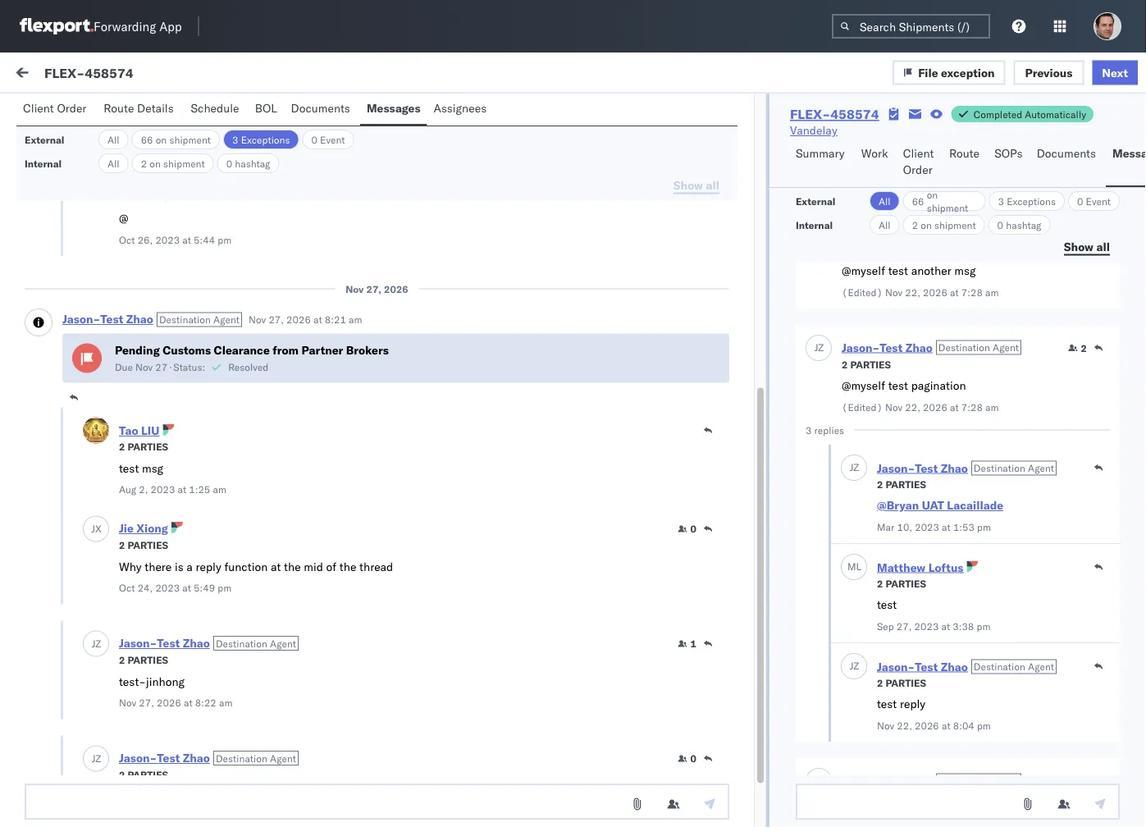 Task type: locate. For each thing, give the bounding box(es) containing it.
1 edt from the top
[[514, 191, 535, 205]]

parties for there
[[128, 540, 168, 552]]

pm inside test reply nov 22, 2026 at 8:04 pm
[[977, 719, 991, 732]]

1 2023, from the top
[[431, 191, 463, 205]]

only
[[173, 112, 191, 124]]

uat
[[922, 498, 944, 512]]

1 vertical spatial and
[[128, 690, 147, 704]]

3 exceptions down sops 'button'
[[998, 195, 1056, 207]]

1 vertical spatial exceptions
[[1007, 195, 1056, 207]]

oct inside why there is a reply function at the mid of the thread oct 24, 2023 at 5:49 pm
[[119, 582, 135, 594]]

at down the 1854269
[[950, 286, 959, 298]]

1 vertical spatial documents button
[[1030, 139, 1106, 187]]

summary
[[796, 146, 845, 160]]

2 (edited) from the top
[[842, 401, 883, 413]]

zhao for test
[[941, 659, 968, 674]]

completed automatically
[[974, 108, 1086, 120]]

j for @bryan
[[850, 461, 854, 473]]

jason- for test-
[[119, 636, 157, 651]]

0 horizontal spatial 0 hashtag
[[226, 157, 270, 169]]

why there is a reply function at the mid of the thread oct 24, 2023 at 5:49 pm
[[119, 560, 393, 594]]

0 horizontal spatial documents
[[291, 101, 350, 115]]

jason-test zhao destination agent for test-
[[119, 636, 296, 651]]

savant up "exception: warehouse devan"
[[117, 489, 153, 504]]

22, up flex- 2271801
[[905, 401, 921, 413]]

internal inside button
[[110, 104, 150, 119]]

1 horizontal spatial hashtag
[[1006, 219, 1042, 231]]

related
[[885, 142, 919, 155]]

zhao down possible.
[[183, 751, 210, 766]]

@myself inside @myself test another msg (edited)  nov 22, 2026 at 7:28 am
[[842, 263, 885, 278]]

2 0 button from the top
[[678, 752, 697, 766]]

1 vertical spatial message
[[191, 104, 239, 119]]

2 for nov
[[119, 769, 125, 782]]

0 horizontal spatial client
[[23, 101, 54, 115]]

mid
[[304, 560, 323, 574]]

1 horizontal spatial you
[[210, 690, 229, 704]]

of
[[326, 560, 337, 574]]

j z
[[815, 341, 824, 354], [850, 461, 859, 473], [92, 638, 101, 650], [850, 660, 859, 672], [92, 752, 101, 765]]

jason- for testing
[[119, 751, 157, 766]]

show
[[1064, 239, 1094, 254]]

0 vertical spatial internal
[[110, 104, 150, 119]]

at left 8:04
[[942, 719, 951, 732]]

2 parties button down tao liu
[[119, 439, 168, 454]]

2 vertical spatial 1
[[1081, 775, 1087, 787]]

cargo down understanding
[[49, 748, 82, 762]]

at left 3:38
[[942, 620, 950, 632]]

am inside testing nov 27, 2026 at 8:24 am
[[219, 812, 233, 824]]

2 for jinhong
[[119, 654, 125, 667]]

0 horizontal spatial a
[[103, 280, 110, 294]]

schedule inside schedule delay: cargo availability delay
[[200, 731, 252, 745]]

None text field
[[25, 784, 729, 820]]

matthew
[[877, 560, 926, 574]]

by:
[[409, 67, 425, 82]]

2026 down the 1854269
[[923, 286, 948, 298]]

zhao down test reply nov 22, 2026 at 8:04 pm
[[906, 773, 933, 788]]

2026 inside @myself test pagination (edited)  nov 22, 2026 at 7:28 am
[[923, 401, 948, 413]]

1 horizontal spatial 0 hashtag
[[997, 219, 1042, 231]]

2 vertical spatial 22,
[[897, 719, 912, 732]]

parties up test. on the left of the page
[[128, 191, 168, 203]]

2 the from the left
[[340, 560, 356, 574]]

2 edt from the top
[[514, 338, 535, 353]]

2 parties down matthew
[[877, 577, 926, 590]]

pm inside @ oct 26, 2023 at 5:44 pm
[[218, 234, 232, 246]]

2 omkar savant from the top
[[80, 399, 153, 414]]

test inside test msg aug 2, 2023 at 1:25 am
[[119, 461, 139, 476]]

z for test
[[854, 660, 859, 672]]

5 omkar savant from the top
[[80, 703, 153, 717]]

2 parties button for reply
[[877, 675, 926, 689]]

2023 down "lucrative partnership."
[[155, 582, 180, 594]]

0
[[311, 133, 318, 146], [226, 157, 232, 169], [1077, 195, 1083, 207], [997, 219, 1004, 231], [691, 523, 697, 535], [691, 753, 697, 765]]

2 parties for jinhong
[[119, 654, 168, 667]]

availability down the soon
[[85, 748, 147, 762]]

availability inside schedule delay: cargo availability delay
[[85, 748, 147, 762]]

devan
[[298, 624, 329, 639]]

4 resize handle column header from the left
[[1104, 137, 1124, 827]]

2 parties up @bryan
[[877, 478, 926, 490]]

omkar up exception: unknown customs
[[80, 399, 114, 414]]

0 vertical spatial with
[[173, 551, 195, 565]]

availability inside (air recovery) schedule delay: terminal - cargo availability delay information-only
[[388, 93, 451, 107]]

parties down matthew
[[886, 577, 926, 590]]

flex- down @bryan
[[884, 519, 918, 533]]

information-
[[115, 112, 173, 124]]

route for route
[[949, 146, 980, 160]]

jason-test zhao destination agent for test
[[877, 659, 1054, 674]]

test for testing
[[157, 751, 180, 766]]

0 vertical spatial 0 event
[[311, 133, 345, 146]]

jason-test zhao button for test-
[[119, 636, 210, 651]]

at left 1:53
[[942, 521, 951, 533]]

omkar up test. on the left of the page
[[119, 173, 156, 187]]

that up often
[[158, 624, 179, 639]]

(0)
[[72, 104, 94, 119], [153, 104, 175, 119]]

shipment down understanding
[[49, 706, 98, 721]]

2 (0) from the left
[[153, 104, 175, 119]]

m
[[848, 560, 856, 573]]

0 vertical spatial edt
[[514, 191, 535, 205]]

0 vertical spatial client order button
[[16, 94, 97, 126]]

whatever
[[49, 354, 98, 368]]

66 on shipment down only on the left of the page
[[141, 133, 211, 146]]

omkar savant up pending
[[80, 325, 153, 340]]

0 vertical spatial and
[[150, 551, 170, 565]]

flex- 458574 down related
[[884, 191, 961, 205]]

2 parties for uat
[[877, 478, 926, 490]]

2 parties up @myself test pagination (edited)  nov 22, 2026 at 7:28 am
[[842, 358, 891, 370]]

1 7:28 from the top
[[961, 286, 983, 298]]

sops button
[[988, 139, 1030, 187]]

26, down test. on the left of the page
[[138, 234, 153, 246]]

route inside route details button
[[104, 101, 134, 115]]

zhao up @bryan uat lacaillade button
[[941, 461, 968, 475]]

test inside @myself test pagination (edited)  nov 22, 2026 at 7:28 am
[[888, 378, 908, 393]]

all
[[107, 133, 120, 146], [107, 157, 120, 169], [879, 195, 891, 207], [879, 219, 891, 231]]

delay inside (air recovery) schedule delay: terminal - cargo availability delay information-only
[[453, 93, 485, 107]]

parties up @bryan
[[886, 478, 926, 490]]

26, for oct 26, 2023, 6:30 pm edt
[[410, 338, 428, 353]]

delay:
[[256, 93, 289, 107], [254, 731, 288, 745]]

pm for 7:22
[[494, 191, 511, 205]]

pm right '6:30'
[[494, 338, 511, 353]]

a inside why there is a reply function at the mid of the thread oct 24, 2023 at 5:49 pm
[[187, 560, 193, 574]]

0 vertical spatial documents
[[291, 101, 350, 115]]

parties up the testing
[[128, 769, 168, 782]]

0 vertical spatial delay
[[453, 93, 485, 107]]

why
[[119, 560, 142, 574]]

0 vertical spatial -
[[343, 93, 350, 107]]

2026 right morale!
[[384, 283, 408, 295]]

2 parties button for uat
[[877, 476, 926, 491]]

availability
[[388, 93, 451, 107], [85, 748, 147, 762]]

@myself inside @myself test pagination (edited)  nov 22, 2026 at 7:28 am
[[842, 378, 885, 393]]

there
[[145, 560, 172, 574]]

2 parties button for there
[[119, 538, 168, 552]]

1 horizontal spatial route
[[949, 146, 980, 160]]

pm right 8:04
[[977, 719, 991, 732]]

flex-458574
[[44, 64, 134, 81], [790, 106, 879, 122]]

shipment's
[[49, 674, 106, 688]]

1 0 button from the top
[[678, 523, 697, 536]]

1 the from the left
[[284, 560, 301, 574]]

(edited)
[[842, 286, 883, 298], [842, 401, 883, 413]]

0 vertical spatial omkar savant button
[[119, 173, 196, 187]]

0 vertical spatial 2023,
[[431, 191, 463, 205]]

cargo
[[353, 93, 385, 107], [49, 748, 82, 762]]

0 horizontal spatial msg
[[142, 461, 163, 476]]

0 vertical spatial a
[[103, 280, 110, 294]]

0 vertical spatial order
[[57, 101, 86, 115]]

messaging
[[86, 206, 141, 220]]

1 @myself from the top
[[842, 263, 885, 278]]

and inside we are notifying you that your shipment, k & k, devan been delayed. this often occurs when unloading cargo longer than expected. please note that this may impact shipment's final delivery date. understanding and will update you with shipment
[[128, 690, 147, 704]]

parties down jie xiong button
[[128, 540, 168, 552]]

with inside great deal and with this contract established, we will
[[173, 551, 195, 565]]

None text field
[[796, 784, 1120, 820]]

am inside @myself test another msg (edited)  nov 22, 2026 at 7:28 am
[[985, 286, 999, 298]]

route for route details
[[104, 101, 134, 115]]

j for why
[[91, 523, 95, 535]]

pm right "5:44"
[[218, 234, 232, 246]]

nov inside test reply nov 22, 2026 at 8:04 pm
[[877, 719, 895, 732]]

jason-test zhao destination agent down 8:04
[[842, 773, 1019, 788]]

1 vertical spatial documents
[[1037, 146, 1096, 160]]

nov down test-
[[119, 697, 136, 709]]

0 vertical spatial (edited)
[[842, 286, 883, 298]]

27, inside testing nov 27, 2026 at 8:24 am
[[139, 812, 154, 824]]

2 horizontal spatial internal
[[796, 219, 833, 231]]

2 parties for sep
[[877, 577, 926, 590]]

0 vertical spatial event
[[320, 133, 345, 146]]

message for message list
[[191, 104, 239, 119]]

delay: inside schedule delay: cargo availability delay
[[254, 731, 288, 745]]

22, inside test reply nov 22, 2026 at 8:04 pm
[[897, 719, 912, 732]]

to
[[228, 280, 238, 294]]

longer
[[49, 657, 82, 672]]

2026 inside test reply nov 22, 2026 at 8:04 pm
[[915, 719, 939, 732]]

1 for zhao
[[1081, 775, 1087, 787]]

5:44
[[194, 234, 215, 246]]

test down 'sep'
[[877, 697, 897, 711]]

documents right bol button
[[291, 101, 350, 115]]

2 horizontal spatial 1 button
[[1068, 775, 1087, 788]]

0 horizontal spatial this
[[198, 551, 217, 565]]

cargo inside (air recovery) schedule delay: terminal - cargo availability delay information-only
[[353, 93, 385, 107]]

2026 inside testing nov 27, 2026 at 8:24 am
[[157, 812, 181, 824]]

pm right 1:53
[[977, 521, 991, 533]]

jason- for @bryan
[[877, 461, 915, 475]]

2 vertical spatial 1 button
[[1068, 775, 1087, 788]]

27, right 'sep'
[[897, 620, 912, 632]]

omkar savant up "tao"
[[80, 399, 153, 414]]

zhao for test-
[[183, 636, 210, 651]]

am
[[56, 280, 71, 294], [985, 286, 999, 298], [349, 314, 362, 326], [985, 401, 999, 413], [213, 484, 226, 496], [219, 697, 233, 709], [219, 812, 233, 824]]

delay
[[453, 93, 485, 107], [150, 748, 181, 762]]

458574 down route button
[[918, 191, 961, 205]]

the
[[284, 560, 301, 574], [340, 560, 356, 574]]

destination inside omkar savant destination agent
[[202, 174, 254, 186]]

edt
[[514, 191, 535, 205], [514, 338, 535, 353]]

edt for oct 26, 2023, 7:22 pm edt
[[514, 191, 535, 205]]

1 vertical spatial 1 button
[[678, 638, 697, 651]]

1 horizontal spatial 3 exceptions
[[998, 195, 1056, 207]]

j z for testing
[[92, 752, 101, 765]]

0 vertical spatial work
[[47, 63, 89, 86]]

1 horizontal spatial delay
[[453, 93, 485, 107]]

nov 27, 2026
[[346, 283, 408, 295]]

test up uat in the bottom right of the page
[[915, 461, 938, 475]]

test inside @myself test another msg (edited)  nov 22, 2026 at 7:28 am
[[888, 263, 908, 278]]

0 vertical spatial reply
[[196, 560, 221, 574]]

work inside work button
[[861, 146, 888, 160]]

0 horizontal spatial client order
[[23, 101, 86, 115]]

7:28 inside @myself test another msg (edited)  nov 22, 2026 at 7:28 am
[[961, 286, 983, 298]]

with
[[173, 551, 195, 565], [232, 690, 254, 704]]

this up partnership.
[[198, 551, 217, 565]]

1 vertical spatial reply
[[900, 697, 926, 711]]

test inside test sep 27, 2023 at 3:38 pm
[[877, 597, 897, 612]]

1 (0) from the left
[[72, 104, 94, 119]]

msg right 'another' on the top of page
[[955, 263, 976, 278]]

client order button left item/shipment
[[897, 139, 943, 187]]

2023, for 7:22
[[431, 191, 463, 205]]

msg
[[955, 263, 976, 278], [142, 461, 163, 476]]

6 omkar savant from the top
[[80, 809, 153, 824]]

@
[[119, 211, 128, 226]]

jason-test zhao destination agent for @bryan
[[877, 461, 1054, 475]]

devan
[[177, 518, 212, 532]]

delivery
[[135, 674, 175, 688]]

0 horizontal spatial that
[[158, 624, 179, 639]]

external
[[26, 104, 69, 119], [25, 133, 64, 146], [796, 195, 836, 207]]

0 vertical spatial 1
[[668, 175, 674, 187]]

flex-458574 link
[[790, 106, 879, 122]]

2026 right as
[[157, 697, 181, 709]]

1 horizontal spatial and
[[150, 551, 170, 565]]

jason-test zhao destination agent
[[62, 312, 240, 327], [842, 340, 1019, 354], [877, 461, 1054, 475], [119, 636, 296, 651], [877, 659, 1054, 674], [119, 751, 296, 766], [842, 773, 1019, 788]]

client order
[[23, 101, 86, 115], [903, 146, 934, 177]]

test up 'sep'
[[877, 597, 897, 612]]

1 pm from the top
[[494, 191, 511, 205]]

internal (0)
[[110, 104, 175, 119]]

1 horizontal spatial internal
[[110, 104, 150, 119]]

all up flex- 1854269 on the top of the page
[[879, 219, 891, 231]]

z for testing
[[95, 752, 101, 765]]

1 horizontal spatial this
[[253, 657, 272, 672]]

1 vertical spatial delay
[[150, 748, 181, 762]]

0 vertical spatial 66
[[141, 133, 153, 146]]

2 pm from the top
[[494, 338, 511, 353]]

exception: down understanding
[[52, 731, 110, 745]]

flex- 458574 down test reply nov 22, 2026 at 8:04 pm
[[884, 732, 961, 747]]

related work item/shipment
[[885, 142, 1013, 155]]

jason- for test
[[877, 659, 915, 674]]

filtered by:
[[366, 67, 425, 82]]

1 (edited) from the top
[[842, 286, 883, 298]]

1 vertical spatial your
[[134, 354, 156, 368]]

your
[[285, 280, 308, 294], [134, 354, 156, 368], [182, 624, 205, 639]]

27, down the testing
[[139, 812, 154, 824]]

zhao up please
[[183, 636, 210, 651]]

1854269
[[918, 265, 968, 279]]

test for matthew loftus
[[877, 597, 897, 612]]

tao
[[119, 424, 138, 438]]

z for @bryan
[[854, 461, 859, 473]]

this down unloading
[[253, 657, 272, 672]]

0 horizontal spatial and
[[128, 690, 147, 704]]

final
[[109, 674, 132, 688]]

function
[[224, 560, 268, 574]]

availability down the by:
[[388, 93, 451, 107]]

pm for 6:30
[[494, 338, 511, 353]]

2 exception: from the top
[[52, 518, 110, 532]]

shipment inside we are notifying you that your shipment, k & k, devan been delayed. this often occurs when unloading cargo longer than expected. please note that this may impact shipment's final delivery date. understanding and will update you with shipment
[[49, 706, 98, 721]]

all down the information-
[[107, 133, 120, 146]]

brokers
[[346, 343, 389, 357]]

0 vertical spatial exception:
[[52, 428, 110, 442]]

0 hashtag down sops 'button'
[[997, 219, 1042, 231]]

0 horizontal spatial the
[[284, 560, 301, 574]]

edt right '6:30'
[[514, 338, 535, 353]]

2 vertical spatial your
[[182, 624, 205, 639]]

1 horizontal spatial msg
[[955, 263, 976, 278]]

test up please
[[157, 636, 180, 651]]

at up 2271801
[[950, 401, 959, 413]]

2 parties for reply
[[877, 677, 926, 689]]

2 vertical spatial internal
[[796, 219, 833, 231]]

jason-test zhao button up uat in the bottom right of the page
[[877, 461, 968, 475]]

2 parties for msg
[[119, 441, 168, 453]]

your right "due"
[[134, 354, 156, 368]]

0 vertical spatial this
[[49, 551, 71, 565]]

at inside test msg aug 2, 2023 at 1:25 am
[[178, 484, 186, 496]]

- inside (air recovery) schedule delay: terminal - cargo availability delay information-only
[[343, 93, 350, 107]]

app
[[159, 18, 182, 34]]

are
[[69, 624, 85, 639]]

1 horizontal spatial documents
[[1037, 146, 1096, 160]]

test-
[[119, 674, 146, 689]]

you
[[137, 624, 155, 639], [210, 690, 229, 704]]

route inside route button
[[949, 146, 980, 160]]

1 vertical spatial will
[[150, 690, 168, 704]]

event
[[320, 133, 345, 146], [1086, 195, 1111, 207]]

flexport. image
[[20, 18, 94, 34]]

jason-test zhao destination agent down 3:38
[[877, 659, 1054, 674]]

22, left 8:04
[[897, 719, 912, 732]]

1 exception: from the top
[[52, 428, 110, 442]]

import work
[[122, 67, 186, 82]]

documents
[[291, 101, 350, 115], [1037, 146, 1096, 160]]

established,
[[267, 551, 331, 565]]

hashtag down sops 'button'
[[1006, 219, 1042, 231]]

26, inside @ oct 26, 2023 at 5:44 pm
[[138, 234, 153, 246]]

test
[[888, 263, 908, 278], [888, 378, 908, 393], [119, 461, 139, 476], [877, 597, 897, 612], [877, 697, 897, 711]]

possible.
[[159, 706, 206, 721]]

jason-test zhao destination agent up note
[[119, 636, 296, 651]]

22,
[[905, 286, 921, 298], [905, 401, 921, 413], [897, 719, 912, 732]]

10,
[[897, 521, 913, 533]]

client
[[23, 101, 54, 115], [903, 146, 934, 160]]

1 horizontal spatial cargo
[[353, 93, 385, 107]]

all button down the information-
[[98, 130, 129, 149]]

1 horizontal spatial work
[[921, 142, 943, 155]]

shipment inside 66 on shipment
[[927, 201, 969, 214]]

exception: for unknown
[[52, 428, 110, 442]]

delay: inside (air recovery) schedule delay: terminal - cargo availability delay information-only
[[256, 93, 289, 107]]

2 vertical spatial 26,
[[410, 338, 428, 353]]

0 vertical spatial that
[[158, 624, 179, 639]]

0 horizontal spatial you
[[137, 624, 155, 639]]

2023 left 3:38
[[915, 620, 939, 632]]

schedule
[[202, 93, 253, 107], [191, 101, 239, 115], [200, 731, 252, 745]]

schedule inside button
[[191, 101, 239, 115]]

2 parties button down flex- 1366815
[[842, 357, 891, 371]]

(edited) inside @myself test another msg (edited)  nov 22, 2026 at 7:28 am
[[842, 286, 883, 298]]

0 vertical spatial you
[[137, 624, 155, 639]]

2 parties button for nov
[[119, 768, 168, 782]]

0 vertical spatial flex-458574
[[44, 64, 134, 81]]

2 parties for test
[[842, 358, 891, 370]]

nov inside @myself test another msg (edited)  nov 22, 2026 at 7:28 am
[[885, 286, 903, 298]]

work right related
[[921, 142, 943, 155]]

file exception button
[[893, 60, 1006, 85], [893, 60, 1006, 85]]

2 parties up test. on the left of the page
[[119, 191, 168, 203]]

(0) inside button
[[153, 104, 175, 119]]

1 horizontal spatial 66
[[912, 195, 924, 207]]

0 horizontal spatial route
[[104, 101, 134, 115]]

2 parties button for test
[[842, 357, 891, 371]]

forwarding app
[[94, 18, 182, 34]]

flex- down @myself test pagination (edited)  nov 22, 2026 at 7:28 am
[[884, 421, 918, 435]]

resolved
[[228, 361, 269, 374]]

omkar
[[119, 173, 156, 187], [80, 325, 114, 340], [80, 399, 114, 414], [80, 489, 114, 504], [80, 596, 114, 610], [80, 703, 114, 717], [80, 809, 114, 824]]

resize handle column header
[[362, 137, 381, 827], [609, 137, 629, 827], [857, 137, 877, 827], [1104, 137, 1124, 827]]

1 vertical spatial work
[[861, 146, 888, 160]]

1 horizontal spatial will
[[150, 690, 168, 704]]

test reply nov 22, 2026 at 8:04 pm
[[877, 697, 991, 732]]

client order button down my work
[[16, 94, 97, 126]]

2 7:28 from the top
[[961, 401, 983, 413]]

458574
[[85, 64, 134, 81], [831, 106, 879, 122], [918, 191, 961, 205], [918, 519, 961, 533], [918, 626, 961, 640], [918, 732, 961, 747]]

1 vertical spatial internal
[[25, 157, 62, 169]]

0 vertical spatial external
[[26, 104, 69, 119]]

1 vertical spatial availability
[[85, 748, 147, 762]]

due nov 27
[[115, 361, 168, 374]]

0 vertical spatial @myself
[[842, 263, 885, 278]]

often
[[150, 641, 178, 655]]

3 exceptions
[[232, 133, 290, 146], [998, 195, 1056, 207]]

exceptions down bol button
[[241, 133, 290, 146]]

1 vertical spatial order
[[903, 162, 933, 177]]

warehouse
[[113, 518, 174, 532]]

2023 inside @bryan uat lacaillade mar 10, 2023 at 1:53 pm
[[915, 521, 939, 533]]

@myself left 'another' on the top of page
[[842, 263, 885, 278]]

27,
[[366, 283, 382, 295], [269, 314, 284, 326], [897, 620, 912, 632], [139, 697, 154, 709], [139, 812, 154, 824]]

oct inside @ oct 26, 2023 at 5:44 pm
[[119, 234, 135, 246]]

0 horizontal spatial work
[[159, 67, 186, 82]]

external down my work
[[26, 104, 69, 119]]

omkar savant up notifying
[[80, 596, 153, 610]]

flex-458574 up vandelay
[[790, 106, 879, 122]]

parties for sep
[[886, 577, 926, 590]]

test up test reply nov 22, 2026 at 8:04 pm
[[915, 659, 938, 674]]

occurs
[[181, 641, 215, 655]]

@myself test another msg (edited)  nov 22, 2026 at 7:28 am
[[842, 263, 999, 298]]

messages
[[367, 101, 421, 115]]

1 horizontal spatial documents button
[[1030, 139, 1106, 187]]

you up often
[[137, 624, 155, 639]]

@bryan
[[877, 498, 919, 512]]

z for test-
[[95, 638, 101, 650]]

2023,
[[431, 191, 463, 205], [431, 338, 463, 353]]

1 resize handle column header from the left
[[362, 137, 381, 827]]

2 parties button for oct
[[119, 190, 168, 204]]

(0) inside button
[[72, 104, 94, 119]]

0 vertical spatial 3 exceptions
[[232, 133, 290, 146]]

oct down "lucrative"
[[119, 582, 135, 594]]

msg inside @myself test another msg (edited)  nov 22, 2026 at 7:28 am
[[955, 263, 976, 278]]

parties for test
[[850, 358, 891, 370]]

2 parties button down jie xiong button
[[119, 538, 168, 552]]

am inside test-jinhong nov 27, 2026 at 8:22 am
[[219, 697, 233, 709]]

file
[[918, 65, 938, 79]]

1 horizontal spatial a
[[187, 560, 193, 574]]

0 vertical spatial 0 button
[[678, 523, 697, 536]]

2 parties up delivery
[[119, 654, 168, 667]]

jie xiong
[[119, 521, 168, 536]]

0 horizontal spatial -
[[343, 93, 350, 107]]

1 for destination
[[668, 175, 674, 187]]

2 on shipment up omkar savant destination agent
[[141, 157, 205, 169]]

2 2023, from the top
[[431, 338, 463, 353]]

2 @myself from the top
[[842, 378, 885, 393]]

customs up status:
[[163, 343, 211, 357]]

1 vertical spatial 26,
[[138, 234, 153, 246]]

1 vertical spatial with
[[232, 690, 254, 704]]

1 horizontal spatial client order
[[903, 146, 934, 177]]

0 vertical spatial availability
[[388, 93, 451, 107]]

1 vertical spatial pm
[[494, 338, 511, 353]]

@myself up the replies
[[842, 378, 885, 393]]

1 horizontal spatial -
[[636, 191, 643, 205]]

0 vertical spatial exceptions
[[241, 133, 290, 146]]

2 parties for there
[[119, 540, 168, 552]]

test inside test reply nov 22, 2026 at 8:04 pm
[[877, 697, 897, 711]]

schedule button
[[184, 94, 248, 126]]

this inside great deal and with this contract established, we will
[[198, 551, 217, 565]]

0 hashtag
[[226, 157, 270, 169], [997, 219, 1042, 231]]

27, inside test-jinhong nov 27, 2026 at 8:22 am
[[139, 697, 154, 709]]

1 horizontal spatial the
[[340, 560, 356, 574]]

jason-test zhao destination agent up "pagination"
[[842, 340, 1019, 354]]

(edited) inside @myself test pagination (edited)  nov 22, 2026 at 7:28 am
[[842, 401, 883, 413]]

(0) for internal (0)
[[153, 104, 175, 119]]



Task type: describe. For each thing, give the bounding box(es) containing it.
external for the "all" button underneath work button
[[796, 195, 836, 207]]

22, inside @myself test another msg (edited)  nov 22, 2026 at 7:28 am
[[905, 286, 921, 298]]

at inside test reply nov 22, 2026 at 8:04 pm
[[942, 719, 951, 732]]

nov inside @myself test pagination (edited)  nov 22, 2026 at 7:28 am
[[885, 401, 903, 413]]

test for @myself
[[880, 340, 903, 354]]

and inside great deal and with this contract established, we will
[[150, 551, 170, 565]]

2 parties for nov
[[119, 769, 168, 782]]

2 resize handle column header from the left
[[609, 137, 629, 827]]

documents for leftmost documents button
[[291, 101, 350, 115]]

0 horizontal spatial your
[[134, 354, 156, 368]]

list
[[242, 104, 262, 119]]

458574 down test reply nov 22, 2026 at 8:04 pm
[[918, 732, 961, 747]]

all for the "all" button underneath work button
[[879, 195, 891, 207]]

j z for test-
[[92, 638, 101, 650]]

2023 inside test msg aug 2, 2023 at 1:25 am
[[151, 484, 175, 496]]

omkar left aug
[[80, 489, 114, 504]]

floats
[[101, 354, 131, 368]]

destination down 8:04
[[939, 774, 990, 787]]

1 vertical spatial 3 exceptions
[[998, 195, 1056, 207]]

1 horizontal spatial 2 on shipment
[[912, 219, 976, 231]]

destination down 3:38
[[974, 660, 1026, 673]]

another
[[911, 263, 952, 278]]

2271801
[[918, 421, 968, 435]]

will inside we are notifying you that your shipment, k & k, devan been delayed. this often occurs when unloading cargo longer than expected. please note that this may impact shipment's final delivery date. understanding and will update you with shipment
[[150, 690, 168, 704]]

at inside test-jinhong nov 27, 2026 at 8:22 am
[[184, 697, 193, 709]]

schedule for schedule
[[191, 101, 239, 115]]

exception
[[941, 65, 995, 79]]

unknown
[[113, 428, 165, 442]]

improve
[[241, 280, 282, 294]]

jason-test zhao button down test reply nov 22, 2026 at 8:04 pm
[[842, 773, 933, 788]]

4 flex- 458574 from the top
[[884, 732, 961, 747]]

2 for reply
[[877, 677, 883, 689]]

savant down 24,
[[117, 596, 153, 610]]

route details
[[104, 101, 174, 115]]

forwarding
[[94, 18, 156, 34]]

7:22
[[466, 191, 491, 205]]

6:30
[[466, 338, 491, 353]]

soon
[[116, 706, 141, 721]]

tao liu
[[119, 424, 160, 438]]

nov up 8:21
[[346, 283, 364, 295]]

0 horizontal spatial 2 on shipment
[[141, 157, 205, 169]]

2023, for 6:30
[[431, 338, 463, 353]]

my
[[16, 63, 43, 86]]

1 vertical spatial 0 hashtag
[[997, 219, 1042, 231]]

0 horizontal spatial 3
[[232, 133, 238, 146]]

at down partnership.
[[182, 582, 191, 594]]

jason-test zhao destination agent for @myself
[[842, 340, 1019, 354]]

flex- down work button
[[884, 191, 918, 205]]

parties for uat
[[886, 478, 926, 490]]

all button up messaging
[[98, 153, 129, 173]]

next button
[[1092, 60, 1138, 85]]

8:21
[[325, 314, 346, 326]]

j for testing
[[92, 752, 95, 765]]

at inside testing nov 27, 2026 at 8:24 am
[[184, 812, 193, 824]]

2026 inside test-jinhong nov 27, 2026 at 8:22 am
[[157, 697, 181, 709]]

2 for there
[[119, 540, 125, 552]]

2 parties button for jinhong
[[119, 653, 168, 667]]

flex- 1366815
[[884, 338, 968, 353]]

exception: for warehouse
[[52, 518, 110, 532]]

internal (0) button
[[103, 97, 184, 129]]

j z for @myself
[[815, 341, 824, 354]]

flex- up vandelay
[[790, 106, 831, 122]]

savant up pending
[[117, 325, 153, 340]]

work for related
[[921, 142, 943, 155]]

1 button for jinhong
[[678, 638, 697, 651]]

0 horizontal spatial 66 on shipment
[[141, 133, 211, 146]]

edt for oct 26, 2023, 6:30 pm edt
[[514, 338, 535, 353]]

parties for jinhong
[[128, 654, 168, 667]]

at inside @myself test pagination (edited)  nov 22, 2026 at 7:28 am
[[950, 401, 959, 413]]

jason-test zhao button for @bryan
[[877, 461, 968, 475]]

2 for test
[[842, 358, 848, 370]]

destination up "lacaillade"
[[974, 462, 1026, 474]]

at inside @bryan uat lacaillade mar 10, 2023 at 1:53 pm
[[942, 521, 951, 533]]

work for my
[[47, 63, 89, 86]]

1 vertical spatial omkar savant button
[[10, 793, 1124, 827]]

vandelay
[[790, 123, 838, 137]]

cargo inside schedule delay: cargo availability delay
[[49, 748, 82, 762]]

status:
[[173, 361, 205, 374]]

your inside we are notifying you that your shipment, k & k, devan been delayed. this often occurs when unloading cargo longer than expected. please note that this may impact shipment's final delivery date. understanding and will update you with shipment
[[182, 624, 205, 639]]

note
[[203, 657, 226, 672]]

replies
[[814, 424, 844, 436]]

test for test-
[[157, 636, 180, 651]]

jason-test zhao button for test
[[877, 659, 968, 674]]

external inside external (0) button
[[26, 104, 69, 119]]

7:28 inside @myself test pagination (edited)  nov 22, 2026 at 7:28 am
[[961, 401, 983, 413]]

1 horizontal spatial that
[[229, 657, 250, 672]]

1 horizontal spatial order
[[903, 162, 933, 177]]

1 vertical spatial client order
[[903, 146, 934, 177]]

pagination
[[911, 378, 966, 393]]

i am filing a commendation report to improve your morale!
[[49, 280, 350, 294]]

savant up tao liu button
[[117, 399, 153, 414]]

jinhong
[[146, 674, 185, 689]]

1 vertical spatial 66 on shipment
[[912, 188, 969, 214]]

omkar left the soon
[[80, 703, 114, 717]]

0 button for am
[[678, 752, 697, 766]]

report
[[193, 280, 225, 294]]

@myself for pagination
[[842, 378, 885, 393]]

0 horizontal spatial flex-458574
[[44, 64, 134, 81]]

as
[[144, 706, 156, 721]]

test for @bryan
[[915, 461, 938, 475]]

j for test
[[850, 660, 854, 672]]

test for tao liu
[[119, 461, 139, 476]]

pm inside @bryan uat lacaillade mar 10, 2023 at 1:53 pm
[[977, 521, 991, 533]]

parties for msg
[[128, 441, 168, 453]]

shipment up the 1854269
[[935, 219, 976, 231]]

0 vertical spatial client
[[23, 101, 54, 115]]

nov up the pending customs clearance from partner brokers
[[249, 314, 266, 326]]

schedule delay: cargo availability delay
[[49, 731, 288, 762]]

flex- up flex- 1366815
[[884, 265, 918, 279]]

2 vertical spatial 3
[[806, 424, 812, 436]]

1 button for oct
[[655, 174, 674, 187]]

1 horizontal spatial 0 event
[[1077, 195, 1111, 207]]

import
[[122, 67, 156, 82]]

jason- for @myself
[[842, 340, 880, 354]]

notifying
[[88, 624, 134, 639]]

savant down test-
[[117, 703, 153, 717]]

2 vertical spatial message
[[51, 142, 90, 155]]

contract
[[220, 551, 264, 565]]

8:04
[[953, 719, 975, 732]]

xiong
[[136, 521, 168, 536]]

458574 up (air on the top of page
[[85, 64, 134, 81]]

omkar inside button
[[80, 809, 114, 824]]

test for jason-test zhao
[[877, 697, 897, 711]]

2 for sep
[[877, 577, 883, 590]]

at right function
[[271, 560, 281, 574]]

66 inside 66 on shipment
[[912, 195, 924, 207]]

3 flex- 458574 from the top
[[884, 626, 961, 640]]

lucrative
[[115, 567, 159, 581]]

zhao up pending
[[126, 312, 153, 327]]

2 for oct
[[119, 191, 125, 203]]

0 button for at
[[678, 523, 697, 536]]

0 vertical spatial hashtag
[[235, 157, 270, 169]]

destination down 8:22
[[216, 752, 267, 765]]

jie xiong button
[[119, 521, 168, 536]]

expected.
[[111, 657, 162, 672]]

1 vertical spatial client order button
[[897, 139, 943, 187]]

j x
[[91, 523, 101, 535]]

nov inside test-jinhong nov 27, 2026 at 8:22 am
[[119, 697, 136, 709]]

than
[[85, 657, 108, 672]]

external (0) button
[[20, 97, 103, 129]]

2026 inside @myself test another msg (edited)  nov 22, 2026 at 7:28 am
[[923, 286, 948, 298]]

summary button
[[789, 139, 855, 187]]

0 horizontal spatial 3 exceptions
[[232, 133, 290, 146]]

Search Shipments (/) text field
[[832, 14, 990, 39]]

0 horizontal spatial exceptions
[[241, 133, 290, 146]]

1 vertical spatial -
[[636, 191, 643, 205]]

oct 26, 2023, 7:22 pm edt
[[389, 191, 535, 205]]

3 replies
[[806, 424, 844, 436]]

my work
[[16, 63, 89, 86]]

j for test-
[[92, 638, 95, 650]]

0 horizontal spatial 0 event
[[311, 133, 345, 146]]

forwarding app link
[[20, 18, 182, 34]]

due
[[115, 361, 133, 374]]

am inside @myself test pagination (edited)  nov 22, 2026 at 7:28 am
[[985, 401, 999, 413]]

understanding
[[49, 690, 125, 704]]

2 parties button for msg
[[119, 439, 168, 454]]

0 vertical spatial 0 hashtag
[[226, 157, 270, 169]]

z for @myself
[[818, 341, 824, 354]]

matthew loftus button
[[877, 560, 964, 574]]

0 vertical spatial customs
[[163, 343, 211, 357]]

1 horizontal spatial exceptions
[[1007, 195, 1056, 207]]

we
[[49, 624, 66, 639]]

message for the message button at the left
[[199, 67, 247, 82]]

1 vertical spatial event
[[1086, 195, 1111, 207]]

1 vertical spatial client
[[903, 146, 934, 160]]

filing
[[74, 280, 100, 294]]

5:49
[[194, 582, 215, 594]]

test sep 27, 2023 at 3:38 pm
[[877, 597, 991, 632]]

pm inside why there is a reply function at the mid of the thread oct 24, 2023 at 5:49 pm
[[218, 582, 232, 594]]

2023 inside test sep 27, 2023 at 3:38 pm
[[915, 620, 939, 632]]

omkar up floats
[[80, 325, 114, 340]]

27, inside test sep 27, 2023 at 3:38 pm
[[897, 620, 912, 632]]

lucrative partnership.
[[115, 567, 226, 581]]

oct down nov 27, 2026
[[389, 338, 407, 353]]

2 horizontal spatial 3
[[998, 195, 1004, 207]]

with inside we are notifying you that your shipment, k & k, devan been delayed. this often occurs when unloading cargo longer than expected. please note that this may impact shipment's final delivery date. understanding and will update you with shipment
[[232, 690, 254, 704]]

0 horizontal spatial order
[[57, 101, 86, 115]]

test up pending
[[100, 312, 123, 327]]

is
[[175, 560, 184, 574]]

8:24
[[195, 812, 216, 824]]

destination up note
[[216, 637, 267, 650]]

we
[[334, 551, 348, 565]]

3 omkar savant from the top
[[80, 489, 153, 504]]

0 horizontal spatial documents button
[[284, 94, 360, 126]]

destination up "pagination"
[[939, 341, 990, 353]]

shipment down only on the left of the page
[[169, 133, 211, 146]]

0 vertical spatial your
[[285, 280, 308, 294]]

&
[[273, 624, 281, 639]]

work inside import work button
[[159, 67, 186, 82]]

flex- right 'my' at the left top
[[44, 64, 85, 81]]

x
[[95, 523, 101, 535]]

savant up test. on the left of the page
[[159, 173, 196, 187]]

zhao for testing
[[183, 751, 210, 766]]

great deal and with this contract established, we will
[[49, 551, 348, 581]]

delayed.
[[78, 641, 122, 655]]

messa
[[1113, 146, 1146, 160]]

3:38
[[953, 620, 974, 632]]

j z for @bryan
[[850, 461, 859, 473]]

458574 down @bryan uat lacaillade button
[[918, 519, 961, 533]]

3 resize handle column header from the left
[[857, 137, 877, 827]]

27
[[155, 361, 168, 374]]

all button up flex- 1854269 on the top of the page
[[870, 215, 900, 235]]

this inside we are notifying you that your shipment, k & k, devan been delayed. this often occurs when unloading cargo longer than expected. please note that this may impact shipment's final delivery date. understanding and will update you with shipment
[[125, 641, 147, 655]]

jason-test zhao button for @myself
[[842, 340, 933, 354]]

k,
[[284, 624, 295, 639]]

2 for msg
[[119, 441, 125, 453]]

i
[[49, 280, 53, 294]]

nov 27, 2026 at 8:21 am
[[249, 314, 362, 326]]

2 flex- 458574 from the top
[[884, 519, 961, 533]]

458574 right 'sep'
[[918, 626, 961, 640]]

2 parties for oct
[[119, 191, 168, 203]]

will inside great deal and with this contract established, we will
[[49, 567, 67, 581]]

route button
[[943, 139, 988, 187]]

j for @myself
[[815, 341, 818, 354]]

zhao for @myself
[[906, 340, 933, 354]]

2023 inside why there is a reply function at the mid of the thread oct 24, 2023 at 5:49 pm
[[155, 582, 180, 594]]

this inside we are notifying you that your shipment, k & k, devan been delayed. this often occurs when unloading cargo longer than expected. please note that this may impact shipment's final delivery date. understanding and will update you with shipment
[[253, 657, 272, 672]]

flex- left 3:38
[[884, 626, 918, 640]]

exception: warehouse devan
[[52, 518, 212, 532]]

test down test reply nov 22, 2026 at 8:04 pm
[[880, 773, 903, 788]]

1 flex- 458574 from the top
[[884, 191, 961, 205]]

flex- down test reply nov 22, 2026 at 8:04 pm
[[884, 732, 918, 747]]

27, right morale!
[[366, 283, 382, 295]]

1 omkar savant from the top
[[80, 325, 153, 340]]

destination down the i am filing a commendation report to improve your morale!
[[159, 314, 211, 326]]

am inside test msg aug 2, 2023 at 1:25 am
[[213, 484, 226, 496]]

jason-test zhao destination agent for testing
[[119, 751, 296, 766]]

all for the "all" button underneath the information-
[[107, 133, 120, 146]]

test for test
[[915, 659, 938, 674]]

nov left 27
[[135, 361, 153, 374]]

4 omkar savant from the top
[[80, 596, 153, 610]]

1 vertical spatial 1
[[691, 638, 697, 650]]

reply inside test reply nov 22, 2026 at 8:04 pm
[[900, 697, 926, 711]]

22, inside @myself test pagination (edited)  nov 22, 2026 at 7:28 am
[[905, 401, 921, 413]]

flex- up @myself test pagination (edited)  nov 22, 2026 at 7:28 am
[[884, 338, 918, 353]]

2 for uat
[[877, 478, 883, 490]]

2,
[[139, 484, 148, 496]]

26, for oct 26, 2023, 7:22 pm edt
[[410, 191, 428, 205]]

schedule for schedule delay: cargo availability delay
[[200, 731, 252, 745]]

a for reply
[[187, 560, 193, 574]]

(air
[[115, 93, 139, 107]]

jason-test zhao button down filing on the left top of the page
[[62, 312, 153, 327]]

1 vertical spatial hashtag
[[1006, 219, 1042, 231]]

reply inside why there is a reply function at the mid of the thread oct 24, 2023 at 5:49 pm
[[196, 560, 221, 574]]

morale!
[[311, 280, 350, 294]]

exception: unknown customs
[[52, 428, 216, 442]]

0 vertical spatial client order
[[23, 101, 86, 115]]

j z for test
[[850, 660, 859, 672]]

parties for oct
[[128, 191, 168, 203]]

parties for nov
[[128, 769, 168, 782]]

(0) for external (0)
[[72, 104, 94, 119]]

mar
[[877, 521, 895, 533]]

1 vertical spatial customs
[[168, 428, 216, 442]]

2026 up from
[[286, 314, 311, 326]]

omkar up notifying
[[80, 596, 114, 610]]

vandelay link
[[790, 122, 838, 139]]

external for the "all" button underneath the information-
[[25, 133, 64, 146]]

at left 8:21
[[313, 314, 322, 326]]

1 vertical spatial flex-458574
[[790, 106, 879, 122]]

agent inside omkar savant destination agent
[[256, 174, 283, 186]]

oct left 7:22
[[389, 191, 407, 205]]

savant down the testing
[[117, 809, 153, 824]]

schedule inside (air recovery) schedule delay: terminal - cargo availability delay information-only
[[202, 93, 253, 107]]

nov inside testing nov 27, 2026 at 8:24 am
[[119, 812, 136, 824]]

all button down work button
[[870, 191, 900, 211]]

3 exception: from the top
[[52, 731, 110, 745]]

27, up from
[[269, 314, 284, 326]]

loftus
[[929, 560, 964, 574]]

a for commendation
[[103, 280, 110, 294]]

pm inside test sep 27, 2023 at 3:38 pm
[[977, 620, 991, 632]]

sep
[[877, 620, 894, 632]]

liu
[[141, 424, 160, 438]]

msg inside test msg aug 2, 2023 at 1:25 am
[[142, 461, 163, 476]]

partnership.
[[162, 567, 226, 581]]

next
[[1102, 65, 1128, 79]]

0 horizontal spatial this
[[49, 551, 71, 565]]

delay inside schedule delay: cargo availability delay
[[150, 748, 181, 762]]

2 parties button for sep
[[877, 576, 926, 590]]

@myself for another
[[842, 263, 885, 278]]

test.
[[144, 206, 167, 220]]

shipment up omkar savant destination agent
[[163, 157, 205, 169]]

2023 inside @ oct 26, 2023 at 5:44 pm
[[155, 234, 180, 246]]

parties for reply
[[886, 677, 926, 689]]

jason-test zhao destination agent down commendation
[[62, 312, 240, 327]]

completed
[[974, 108, 1023, 120]]

at inside @ oct 26, 2023 at 5:44 pm
[[182, 234, 191, 246]]

assignees
[[434, 101, 487, 115]]

at inside test sep 27, 2023 at 3:38 pm
[[942, 620, 950, 632]]

commendation
[[113, 280, 190, 294]]

all for the "all" button above messaging
[[107, 157, 120, 169]]

0 horizontal spatial event
[[320, 133, 345, 146]]

zhao for @bryan
[[941, 461, 968, 475]]

458574 up vandelay
[[831, 106, 879, 122]]

at inside @myself test another msg (edited)  nov 22, 2026 at 7:28 am
[[950, 286, 959, 298]]



Task type: vqa. For each thing, say whether or not it's contained in the screenshot.


